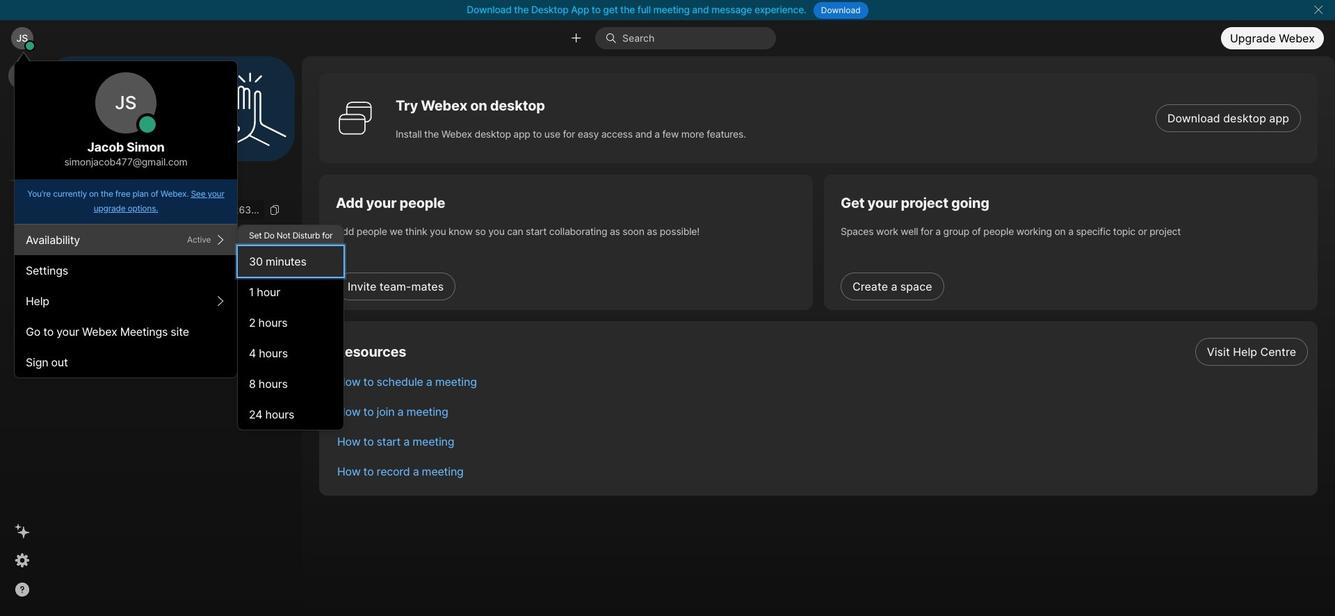 Task type: vqa. For each thing, say whether or not it's contained in the screenshot.
TEXT FIELD
yes



Task type: locate. For each thing, give the bounding box(es) containing it.
set do not disturb for 1 hour menu item
[[238, 277, 344, 308]]

2 list item from the top
[[326, 367, 1318, 397]]

set do not disturb for 24 hours menu item
[[238, 399, 344, 430]]

set do not disturb for 2 hours menu item
[[238, 308, 344, 338]]

navigation
[[0, 56, 45, 616]]

list item
[[326, 337, 1318, 367], [326, 367, 1318, 397], [326, 397, 1318, 426], [326, 426, 1318, 456], [326, 456, 1318, 486]]

help menu item
[[15, 286, 237, 317]]

1 list item from the top
[[326, 337, 1318, 367]]

webex tab list
[[8, 62, 36, 212]]

set do not disturb for 8 hours menu item
[[238, 369, 344, 399]]

arrow right_16 image
[[215, 296, 226, 307]]

availability menu
[[238, 225, 344, 430]]

sign out menu item
[[15, 347, 237, 378]]

None text field
[[56, 201, 264, 220]]

set do not disturb for 4 hours menu item
[[238, 338, 344, 369]]

menu item
[[238, 225, 344, 246]]



Task type: describe. For each thing, give the bounding box(es) containing it.
3 list item from the top
[[326, 397, 1318, 426]]

profile settings menu menu bar
[[15, 225, 345, 431]]

settings menu item
[[15, 255, 237, 286]]

4 list item from the top
[[326, 426, 1318, 456]]

two hands high-fiving image
[[208, 67, 292, 151]]

arrow right_16 image
[[215, 234, 226, 246]]

go to your webex meetings site menu item
[[15, 317, 237, 347]]

set do not disturb for 30 minutes menu item
[[238, 246, 344, 277]]

set status menu item
[[15, 225, 237, 255]]

5 list item from the top
[[326, 456, 1318, 486]]

cancel_16 image
[[1314, 4, 1325, 15]]



